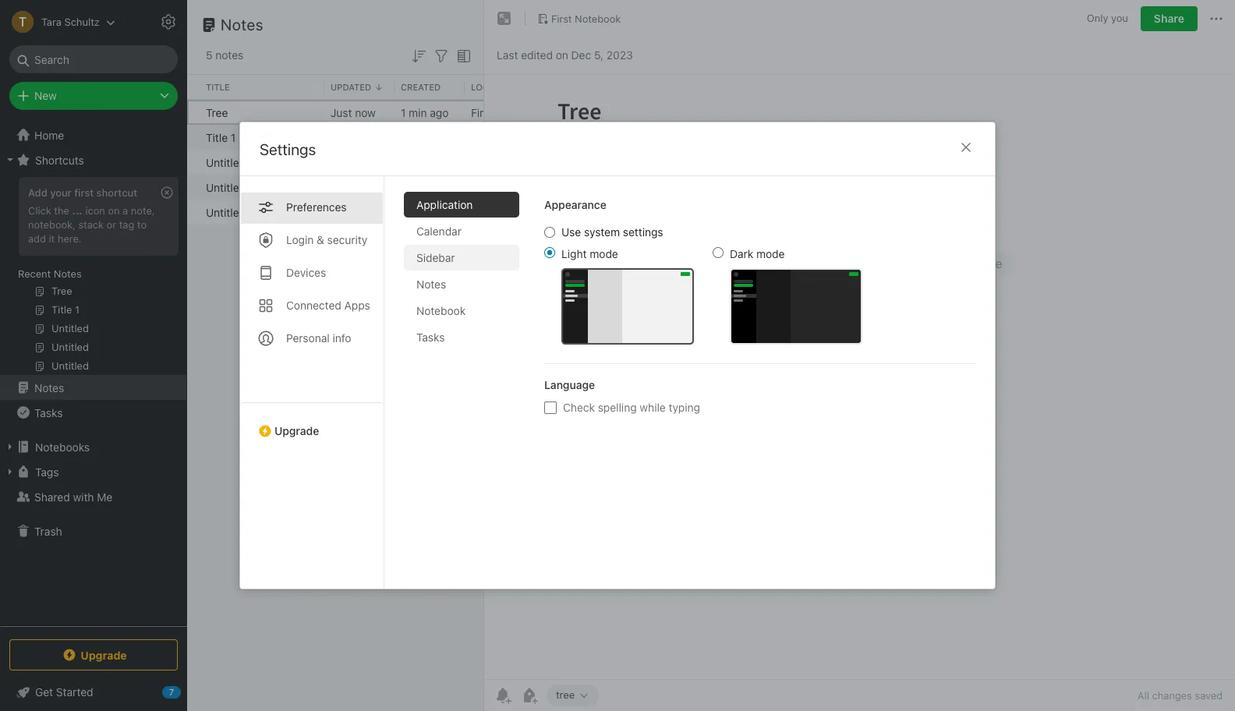 Task type: describe. For each thing, give the bounding box(es) containing it.
tree button
[[547, 685, 599, 707]]

location
[[471, 82, 515, 92]]

system
[[584, 225, 620, 239]]

notes tab
[[404, 271, 520, 297]]

first notebook button
[[532, 8, 627, 30]]

title for title
[[206, 82, 230, 92]]

recent
[[18, 268, 51, 280]]

settings inside tooltip
[[197, 15, 237, 27]]

notes up the tasks button
[[34, 381, 64, 394]]

notebook inside button
[[575, 12, 621, 25]]

on inside icon on a note, notebook, stack or tag to add it here.
[[108, 204, 120, 217]]

row group containing title
[[187, 75, 824, 100]]

1 horizontal spatial upgrade
[[275, 424, 319, 438]]

2 nov 13 from the left
[[401, 206, 436, 219]]

all changes saved
[[1138, 690, 1223, 702]]

dark mode
[[730, 247, 785, 261]]

5
[[206, 48, 213, 62]]

info
[[333, 332, 352, 345]]

1 vertical spatial upgrade button
[[9, 640, 178, 671]]

tasks inside button
[[34, 406, 63, 419]]

shortcut
[[96, 186, 137, 199]]

share button
[[1141, 6, 1198, 31]]

sidebar tab
[[404, 245, 520, 271]]

Search text field
[[20, 45, 167, 73]]

notebook inside tab
[[417, 304, 466, 318]]

all
[[1138, 690, 1150, 702]]

while
[[640, 401, 666, 414]]

2 13 from the left
[[424, 206, 436, 219]]

notebook,
[[28, 218, 76, 231]]

apps
[[345, 299, 370, 312]]

language
[[545, 378, 595, 392]]

notes
[[216, 48, 244, 62]]

to
[[137, 218, 147, 231]]

note window element
[[484, 0, 1236, 712]]

first notebook inside button
[[552, 12, 621, 25]]

2 nov 14 from the left
[[401, 181, 436, 194]]

dec
[[572, 48, 592, 61]]

calendar
[[417, 225, 462, 238]]

security
[[327, 233, 368, 247]]

notes link
[[0, 375, 186, 400]]

add tag image
[[520, 687, 539, 705]]

1 min ago
[[401, 106, 449, 119]]

tab list for application
[[240, 176, 385, 589]]

now
[[355, 106, 376, 119]]

me
[[97, 490, 113, 504]]

nov up preferences
[[331, 181, 351, 194]]

settings
[[623, 225, 664, 239]]

on inside note window element
[[556, 48, 569, 61]]

home link
[[0, 122, 187, 147]]

untitled for nov 13
[[206, 206, 246, 219]]

expand tags image
[[4, 466, 16, 478]]

min
[[409, 106, 427, 119]]

tree containing home
[[0, 122, 187, 626]]

created
[[401, 82, 441, 92]]

first
[[74, 186, 94, 199]]

only
[[1087, 12, 1109, 24]]

untitled for nov 14
[[206, 181, 246, 194]]

shared with me link
[[0, 484, 186, 509]]

last
[[497, 48, 518, 61]]

1 horizontal spatial 1
[[401, 106, 406, 119]]

first inside button
[[552, 12, 572, 25]]

just
[[331, 106, 352, 119]]

expand notebooks image
[[4, 441, 16, 453]]

click the ...
[[28, 204, 83, 217]]

stack
[[78, 218, 104, 231]]

1 14 from the left
[[354, 181, 366, 194]]

notebooks
[[35, 440, 90, 454]]

notes inside "tab"
[[417, 278, 446, 291]]

last edited on dec 5, 2023
[[497, 48, 633, 61]]

use
[[562, 225, 581, 239]]

Note Editor text field
[[484, 75, 1236, 680]]

light mode
[[562, 247, 618, 261]]

calendar tab
[[404, 218, 520, 244]]

just now
[[331, 106, 376, 119]]

application tab
[[404, 192, 520, 218]]

notes right "recent"
[[54, 268, 82, 280]]

first for 1 min ago
[[471, 106, 493, 119]]

connected apps
[[286, 299, 370, 312]]

nov up application
[[401, 181, 421, 194]]

click
[[28, 204, 51, 217]]

home
[[34, 128, 64, 142]]

preferences
[[286, 201, 347, 214]]

use system settings
[[562, 225, 664, 239]]

shortcuts button
[[0, 147, 186, 172]]

tab list for appearance
[[404, 192, 532, 589]]

first notebook for nov 14
[[471, 181, 546, 194]]

share
[[1155, 12, 1185, 25]]

dark
[[730, 247, 754, 261]]

new
[[34, 89, 57, 102]]

only you
[[1087, 12, 1129, 24]]

mode for light mode
[[590, 247, 618, 261]]

login & security
[[286, 233, 368, 247]]

recent notes
[[18, 268, 82, 280]]

5,
[[594, 48, 604, 61]]

tasks inside tab
[[417, 331, 445, 344]]

1 13 from the left
[[354, 206, 365, 219]]

or
[[107, 218, 116, 231]]

tag
[[119, 218, 134, 231]]

tags button
[[0, 460, 186, 484]]

a
[[123, 204, 128, 217]]



Task type: locate. For each thing, give the bounding box(es) containing it.
tab list containing application
[[404, 192, 532, 589]]

tab list
[[240, 176, 385, 589], [404, 192, 532, 589]]

upgrade
[[275, 424, 319, 438], [81, 649, 127, 662]]

row group containing tree
[[187, 100, 746, 225]]

0 horizontal spatial tasks
[[34, 406, 63, 419]]

notebook for nov 14
[[496, 181, 546, 194]]

2 mode from the left
[[757, 247, 785, 261]]

0 vertical spatial on
[[556, 48, 569, 61]]

0 horizontal spatial settings
[[197, 15, 237, 27]]

personal info
[[286, 332, 352, 345]]

1 horizontal spatial 14
[[424, 181, 436, 194]]

add your first shortcut
[[28, 186, 137, 199]]

1 horizontal spatial settings
[[260, 140, 316, 158]]

saved
[[1196, 690, 1223, 702]]

on left a
[[108, 204, 120, 217]]

first up "sidebar" tab on the left top of the page
[[471, 206, 493, 219]]

notes down sidebar
[[417, 278, 446, 291]]

note list element
[[187, 0, 824, 712]]

first notebook down location
[[471, 106, 546, 119]]

updated
[[331, 82, 371, 92]]

Use system settings radio
[[545, 227, 555, 238]]

here.
[[58, 232, 82, 245]]

1 vertical spatial title
[[206, 131, 228, 144]]

notes inside the note list element
[[221, 16, 264, 34]]

mode down system
[[590, 247, 618, 261]]

nov 14 up preferences
[[331, 181, 366, 194]]

...
[[72, 204, 83, 217]]

title 1 button
[[187, 125, 746, 150]]

1 vertical spatial tasks
[[34, 406, 63, 419]]

notebook for 1 min ago
[[496, 106, 546, 119]]

mode right dark
[[757, 247, 785, 261]]

nov 13
[[331, 206, 365, 219], [401, 206, 436, 219]]

Check spelling while typing checkbox
[[545, 401, 557, 414]]

trash link
[[0, 519, 186, 544]]

it
[[49, 232, 55, 245]]

None search field
[[20, 45, 167, 73]]

untitled button
[[187, 150, 746, 175]]

the
[[54, 204, 69, 217]]

5 notes
[[206, 48, 244, 62]]

nov 13 up calendar at the top left of page
[[401, 206, 436, 219]]

nov 14
[[331, 181, 366, 194], [401, 181, 436, 194]]

expand note image
[[495, 9, 514, 28]]

tree
[[556, 689, 575, 701]]

first notebook for 1 min ago
[[471, 106, 546, 119]]

title
[[206, 82, 230, 92], [206, 131, 228, 144]]

nov up calendar at the top left of page
[[401, 206, 421, 219]]

shared with me
[[34, 490, 113, 504]]

first for nov 13
[[471, 206, 493, 219]]

first notebook for nov 13
[[471, 206, 546, 219]]

1 horizontal spatial on
[[556, 48, 569, 61]]

row group inside the note list element
[[187, 100, 746, 225]]

1 vertical spatial untitled
[[206, 181, 246, 194]]

1 horizontal spatial mode
[[757, 247, 785, 261]]

Light mode radio
[[545, 247, 555, 258]]

14 up security
[[354, 181, 366, 194]]

trash
[[34, 525, 62, 538]]

1 title from the top
[[206, 82, 230, 92]]

nov 13 up security
[[331, 206, 365, 219]]

1 nov 13 from the left
[[331, 206, 365, 219]]

1 row group from the top
[[187, 75, 824, 100]]

1 nov 14 from the left
[[331, 181, 366, 194]]

tasks button
[[0, 400, 186, 425]]

1 vertical spatial 1
[[231, 131, 236, 144]]

14 up application
[[424, 181, 436, 194]]

new button
[[9, 82, 178, 110]]

option group containing use system settings
[[545, 225, 863, 345]]

upgrade button
[[240, 403, 384, 444], [9, 640, 178, 671]]

0 horizontal spatial 1
[[231, 131, 236, 144]]

with
[[73, 490, 94, 504]]

spelling
[[598, 401, 637, 414]]

your
[[50, 186, 72, 199]]

notebook tab
[[404, 298, 520, 324]]

13 up security
[[354, 206, 365, 219]]

first notebook up use system settings radio
[[471, 206, 546, 219]]

0 vertical spatial 1
[[401, 106, 406, 119]]

edited
[[521, 48, 553, 61]]

Dark mode radio
[[713, 247, 724, 258]]

notes up notes
[[221, 16, 264, 34]]

tab list containing preferences
[[240, 176, 385, 589]]

on
[[556, 48, 569, 61], [108, 204, 120, 217]]

notebooks link
[[0, 435, 186, 460]]

&
[[317, 233, 324, 247]]

1 vertical spatial upgrade
[[81, 649, 127, 662]]

2 untitled from the top
[[206, 181, 246, 194]]

sidebar
[[417, 251, 455, 264]]

13
[[354, 206, 365, 219], [424, 206, 436, 219]]

first
[[552, 12, 572, 25], [471, 106, 493, 119], [471, 181, 493, 194], [471, 206, 493, 219]]

first down untitled button
[[471, 181, 493, 194]]

upgrade button inside tab list
[[240, 403, 384, 444]]

option group
[[545, 225, 863, 345]]

you
[[1112, 12, 1129, 24]]

ago
[[430, 106, 449, 119]]

tasks tab
[[404, 325, 520, 350]]

untitled inside untitled button
[[206, 156, 246, 169]]

tree
[[206, 106, 228, 119]]

icon on a note, notebook, stack or tag to add it here.
[[28, 204, 155, 245]]

1 inside "button"
[[231, 131, 236, 144]]

title up tree
[[206, 82, 230, 92]]

check
[[563, 401, 595, 414]]

0 horizontal spatial tab list
[[240, 176, 385, 589]]

2 vertical spatial untitled
[[206, 206, 246, 219]]

notebook for nov 13
[[496, 206, 546, 219]]

1 horizontal spatial tab list
[[404, 192, 532, 589]]

settings up preferences
[[260, 140, 316, 158]]

first up last edited on dec 5, 2023
[[552, 12, 572, 25]]

0 horizontal spatial 13
[[354, 206, 365, 219]]

tasks down notebook tab
[[417, 331, 445, 344]]

settings
[[197, 15, 237, 27], [260, 140, 316, 158]]

0 vertical spatial title
[[206, 82, 230, 92]]

mode for dark mode
[[757, 247, 785, 261]]

tasks
[[417, 331, 445, 344], [34, 406, 63, 419]]

1 horizontal spatial tasks
[[417, 331, 445, 344]]

13 up calendar at the top left of page
[[424, 206, 436, 219]]

mode
[[590, 247, 618, 261], [757, 247, 785, 261]]

settings tooltip
[[173, 6, 249, 37]]

first down location
[[471, 106, 493, 119]]

title down tree
[[206, 131, 228, 144]]

1
[[401, 106, 406, 119], [231, 131, 236, 144]]

0 horizontal spatial upgrade
[[81, 649, 127, 662]]

appearance
[[545, 198, 607, 211]]

typing
[[669, 401, 701, 414]]

personal
[[286, 332, 330, 345]]

devices
[[286, 266, 326, 279]]

0 horizontal spatial nov 13
[[331, 206, 365, 219]]

title 1
[[206, 131, 236, 144]]

1 mode from the left
[[590, 247, 618, 261]]

2 row group from the top
[[187, 100, 746, 225]]

3 untitled from the top
[[206, 206, 246, 219]]

first for nov 14
[[471, 181, 493, 194]]

0 vertical spatial tasks
[[417, 331, 445, 344]]

1 vertical spatial settings
[[260, 140, 316, 158]]

settings image
[[159, 12, 178, 31]]

tags
[[35, 465, 59, 479]]

changes
[[1153, 690, 1193, 702]]

add
[[28, 186, 47, 199]]

add a reminder image
[[494, 687, 513, 705]]

2023
[[607, 48, 633, 61]]

1 horizontal spatial nov 13
[[401, 206, 436, 219]]

1 horizontal spatial upgrade button
[[240, 403, 384, 444]]

on left dec in the top left of the page
[[556, 48, 569, 61]]

0 horizontal spatial upgrade button
[[9, 640, 178, 671]]

row group
[[187, 75, 824, 100], [187, 100, 746, 225]]

group containing add your first shortcut
[[0, 172, 186, 381]]

title for title 1
[[206, 131, 228, 144]]

shared
[[34, 490, 70, 504]]

connected
[[286, 299, 342, 312]]

tree
[[0, 122, 187, 626]]

2 title from the top
[[206, 131, 228, 144]]

0 vertical spatial untitled
[[206, 156, 246, 169]]

0 horizontal spatial 14
[[354, 181, 366, 194]]

1 vertical spatial on
[[108, 204, 120, 217]]

0 horizontal spatial nov 14
[[331, 181, 366, 194]]

add
[[28, 232, 46, 245]]

first notebook down untitled button
[[471, 181, 546, 194]]

close image
[[957, 138, 976, 157]]

nov up security
[[331, 206, 351, 219]]

1 untitled from the top
[[206, 156, 246, 169]]

settings up 5
[[197, 15, 237, 27]]

0 vertical spatial upgrade button
[[240, 403, 384, 444]]

0 horizontal spatial on
[[108, 204, 120, 217]]

group
[[0, 172, 186, 381]]

1 horizontal spatial 13
[[424, 206, 436, 219]]

first notebook
[[552, 12, 621, 25], [471, 106, 546, 119], [471, 181, 546, 194], [471, 206, 546, 219]]

0 vertical spatial settings
[[197, 15, 237, 27]]

light
[[562, 247, 587, 261]]

check spelling while typing
[[563, 401, 701, 414]]

login
[[286, 233, 314, 247]]

nov 14 up application
[[401, 181, 436, 194]]

2 14 from the left
[[424, 181, 436, 194]]

1 horizontal spatial nov 14
[[401, 181, 436, 194]]

tasks up notebooks at bottom left
[[34, 406, 63, 419]]

application
[[417, 198, 473, 211]]

0 vertical spatial upgrade
[[275, 424, 319, 438]]

note,
[[131, 204, 155, 217]]

0 horizontal spatial mode
[[590, 247, 618, 261]]

shortcuts
[[35, 153, 84, 167]]

first notebook up dec in the top left of the page
[[552, 12, 621, 25]]

icon
[[85, 204, 105, 217]]

title inside the title 1 "button"
[[206, 131, 228, 144]]



Task type: vqa. For each thing, say whether or not it's contained in the screenshot.
DARK MODE
yes



